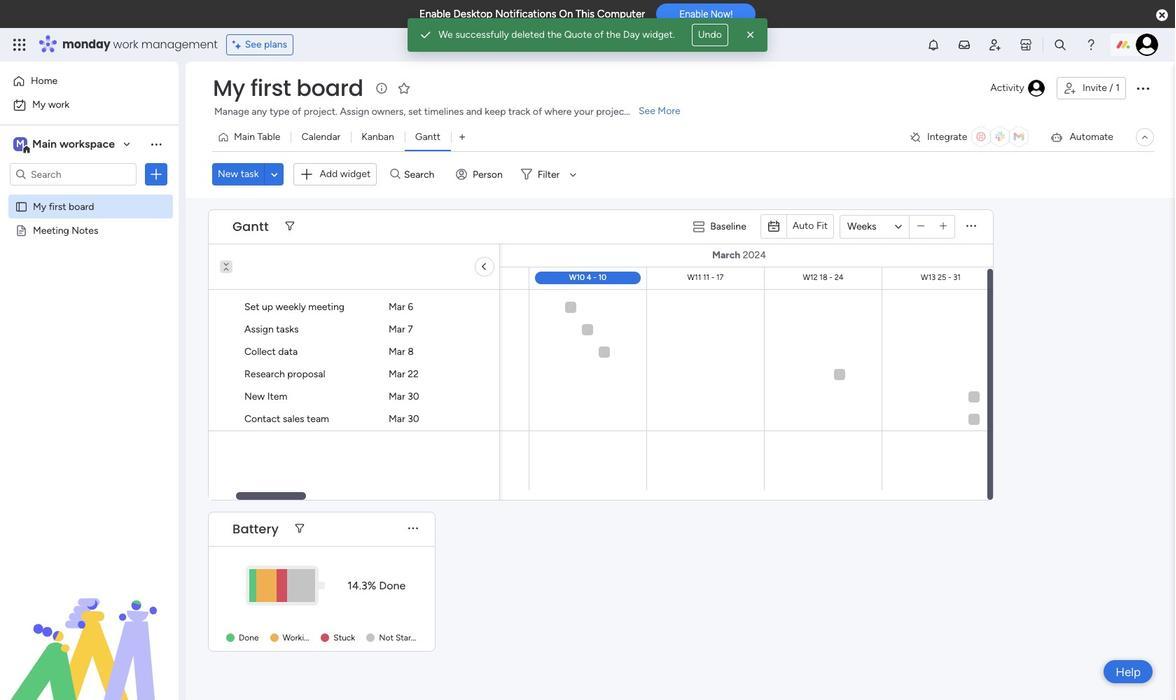 Task type: locate. For each thing, give the bounding box(es) containing it.
6 mar from the top
[[389, 413, 405, 425]]

- left the 31
[[948, 273, 952, 282]]

keep
[[485, 106, 506, 118]]

gantt inside button
[[415, 131, 441, 143]]

team
[[307, 413, 329, 425]]

your
[[574, 106, 594, 118]]

help
[[1116, 665, 1141, 679]]

february
[[202, 249, 242, 261]]

my inside option
[[32, 99, 46, 111]]

18 right the w12
[[820, 273, 828, 282]]

30 for new item
[[408, 391, 419, 403]]

work down home
[[48, 99, 69, 111]]

my up meeting
[[33, 200, 46, 212]]

18 right 12 at the left top
[[245, 273, 253, 282]]

1 horizontal spatial new
[[244, 391, 265, 403]]

3 - from the left
[[593, 273, 597, 282]]

1 vertical spatial mar 30
[[389, 413, 419, 425]]

main content
[[0, 198, 1175, 700]]

enable inside button
[[680, 9, 708, 20]]

1 horizontal spatial assign
[[340, 106, 369, 118]]

1 vertical spatial see
[[639, 105, 655, 117]]

assign
[[340, 106, 369, 118], [244, 324, 274, 335]]

first up meeting
[[49, 200, 66, 212]]

see more link
[[637, 104, 682, 118]]

my down home
[[32, 99, 46, 111]]

close image
[[744, 28, 758, 42]]

0 vertical spatial mar 30
[[389, 391, 419, 403]]

public board image for my first board
[[15, 200, 28, 213]]

public board image left meeting
[[15, 223, 28, 237]]

mar 30 for new item
[[389, 391, 419, 403]]

public board image down workspace image
[[15, 200, 28, 213]]

0 horizontal spatial gantt
[[233, 217, 269, 235]]

10
[[599, 273, 607, 282]]

main inside button
[[234, 131, 255, 143]]

search everything image
[[1053, 38, 1067, 52]]

1 horizontal spatial the
[[606, 29, 621, 41]]

options image
[[1135, 80, 1151, 97]]

show board description image
[[373, 81, 390, 95]]

2 mar from the top
[[389, 324, 405, 335]]

6 - from the left
[[948, 273, 952, 282]]

more dots image
[[408, 524, 418, 534]]

5 mar from the top
[[389, 391, 405, 403]]

mar 6
[[389, 301, 413, 313]]

done right 14.3%
[[379, 579, 406, 592]]

research proposal
[[244, 368, 325, 380]]

0 vertical spatial board
[[296, 72, 363, 104]]

1 30 from the top
[[408, 391, 419, 403]]

2 public board image from the top
[[15, 223, 28, 237]]

new task button
[[212, 163, 264, 186]]

meeting
[[308, 301, 345, 313]]

25
[[938, 273, 946, 282]]

1 horizontal spatial main
[[234, 131, 255, 143]]

work inside option
[[48, 99, 69, 111]]

day
[[623, 29, 640, 41]]

plans
[[264, 39, 287, 50]]

2 30 from the top
[[408, 413, 419, 425]]

enable up the we
[[419, 8, 451, 20]]

w9
[[446, 273, 458, 282]]

timelines
[[424, 106, 464, 118]]

dapulse close image
[[1156, 8, 1168, 22]]

see inside see plans button
[[245, 39, 262, 50]]

collapse board header image
[[1140, 132, 1151, 143]]

1 horizontal spatial enable
[[680, 9, 708, 20]]

gantt inside gantt field
[[233, 217, 269, 235]]

see for see more
[[639, 105, 655, 117]]

new inside main content
[[244, 391, 265, 403]]

more dots image
[[967, 221, 976, 232]]

notifications image
[[927, 38, 941, 52]]

new left task
[[218, 168, 238, 180]]

0 horizontal spatial done
[[239, 633, 259, 643]]

public board image for meeting notes
[[15, 223, 28, 237]]

auto fit
[[793, 220, 828, 232]]

- for w13   25 - 31
[[948, 273, 952, 282]]

1 vertical spatial board
[[69, 200, 94, 212]]

home link
[[8, 70, 170, 92]]

main inside workspace selection element
[[32, 137, 57, 151]]

see left more
[[639, 105, 655, 117]]

1 horizontal spatial my first board
[[213, 72, 363, 104]]

- for w12   18 - 24
[[829, 273, 833, 282]]

computer
[[597, 8, 645, 20]]

1 horizontal spatial of
[[533, 106, 542, 118]]

- for w10   4 - 10
[[593, 273, 597, 282]]

main left table
[[234, 131, 255, 143]]

main workspace
[[32, 137, 115, 151]]

track
[[508, 106, 530, 118]]

work for monday
[[113, 36, 138, 53]]

gantt for "gantt" button
[[415, 131, 441, 143]]

4 - from the left
[[711, 273, 715, 282]]

main right workspace image
[[32, 137, 57, 151]]

first up 'type'
[[250, 72, 291, 104]]

deleted
[[511, 29, 545, 41]]

calendar button
[[291, 126, 351, 148]]

this
[[576, 8, 595, 20]]

new for new item
[[244, 391, 265, 403]]

30
[[408, 391, 419, 403], [408, 413, 419, 425]]

- right 12 at the left top
[[240, 273, 243, 282]]

working
[[283, 633, 314, 643]]

v2 collapse down image
[[220, 256, 233, 265]]

list box containing my first board
[[0, 192, 179, 431]]

mar for new item
[[389, 391, 405, 403]]

- right 11
[[711, 273, 715, 282]]

1 horizontal spatial 18
[[820, 273, 828, 282]]

0 vertical spatial my first board
[[213, 72, 363, 104]]

auto
[[793, 220, 814, 232]]

invite
[[1083, 82, 1107, 94]]

contact
[[244, 413, 280, 425]]

of right quote
[[594, 29, 604, 41]]

1 - from the left
[[240, 273, 243, 282]]

working on it
[[283, 633, 333, 643]]

- left 24
[[829, 273, 833, 282]]

0 vertical spatial assign
[[340, 106, 369, 118]]

notifications
[[495, 8, 556, 20]]

alert containing we successfully deleted the quote of the day widget.
[[408, 18, 767, 52]]

not started
[[379, 633, 424, 643]]

0 horizontal spatial 18
[[245, 273, 253, 282]]

my work option
[[8, 94, 170, 116]]

0 vertical spatial see
[[245, 39, 262, 50]]

0 horizontal spatial see
[[245, 39, 262, 50]]

integrate button
[[903, 123, 1039, 152]]

of right 'type'
[[292, 106, 301, 118]]

public board image
[[15, 200, 28, 213], [15, 223, 28, 237]]

1 vertical spatial 30
[[408, 413, 419, 425]]

the left quote
[[547, 29, 562, 41]]

4 mar from the top
[[389, 368, 405, 380]]

3 mar from the top
[[389, 346, 405, 358]]

manage any type of project. assign owners, set timelines and keep track of where your project stands.
[[214, 106, 661, 118]]

0 horizontal spatial work
[[48, 99, 69, 111]]

new
[[218, 168, 238, 180], [244, 391, 265, 403]]

my first board up 'type'
[[213, 72, 363, 104]]

17
[[716, 273, 724, 282]]

assign right project.
[[340, 106, 369, 118]]

0 horizontal spatial assign
[[244, 324, 274, 335]]

board up project.
[[296, 72, 363, 104]]

0 vertical spatial work
[[113, 36, 138, 53]]

any
[[252, 106, 267, 118]]

gantt
[[415, 131, 441, 143], [233, 217, 269, 235]]

update feed image
[[957, 38, 971, 52]]

0 vertical spatial 30
[[408, 391, 419, 403]]

2 horizontal spatial of
[[594, 29, 604, 41]]

1 vertical spatial work
[[48, 99, 69, 111]]

0 horizontal spatial new
[[218, 168, 238, 180]]

v2 minus image
[[917, 221, 925, 232]]

0 vertical spatial public board image
[[15, 200, 28, 213]]

on
[[316, 633, 325, 643]]

owners,
[[372, 106, 406, 118]]

gantt button
[[405, 126, 451, 148]]

my
[[213, 72, 245, 104], [32, 99, 46, 111], [33, 200, 46, 212]]

my first board up the meeting notes
[[33, 200, 94, 212]]

0 vertical spatial gantt
[[415, 131, 441, 143]]

0 horizontal spatial my first board
[[33, 200, 94, 212]]

enable up undo
[[680, 9, 708, 20]]

6
[[408, 301, 413, 313]]

1 horizontal spatial board
[[296, 72, 363, 104]]

w10
[[569, 273, 585, 282]]

1 vertical spatial done
[[239, 633, 259, 643]]

the left day
[[606, 29, 621, 41]]

board
[[296, 72, 363, 104], [69, 200, 94, 212]]

gantt down manage any type of project. assign owners, set timelines and keep track of where your project stands. on the top of page
[[415, 131, 441, 143]]

1 vertical spatial first
[[49, 200, 66, 212]]

new item
[[244, 391, 287, 403]]

work right monday
[[113, 36, 138, 53]]

1 mar from the top
[[389, 301, 405, 313]]

see inside "see more" link
[[639, 105, 655, 117]]

lottie animation element
[[0, 559, 179, 700]]

w11
[[687, 273, 701, 282]]

see plans button
[[226, 34, 294, 55]]

5 - from the left
[[829, 273, 833, 282]]

alert
[[408, 18, 767, 52]]

gantt up 'february'
[[233, 217, 269, 235]]

gantt for gantt field
[[233, 217, 269, 235]]

0 vertical spatial done
[[379, 579, 406, 592]]

8
[[408, 346, 414, 358]]

v2 collapse up image
[[220, 265, 233, 275]]

and
[[466, 106, 482, 118]]

set
[[244, 301, 260, 313]]

1 public board image from the top
[[15, 200, 28, 213]]

1 horizontal spatial see
[[639, 105, 655, 117]]

person button
[[450, 163, 511, 186]]

angle right image
[[483, 261, 486, 273]]

set
[[408, 106, 422, 118]]

-
[[240, 273, 243, 282], [485, 273, 488, 282], [593, 273, 597, 282], [711, 273, 715, 282], [829, 273, 833, 282], [948, 273, 952, 282]]

0 horizontal spatial main
[[32, 137, 57, 151]]

enable now!
[[680, 9, 733, 20]]

assign inside main content
[[244, 324, 274, 335]]

0 vertical spatial new
[[218, 168, 238, 180]]

mar for assign tasks
[[389, 324, 405, 335]]

mar
[[389, 301, 405, 313], [389, 324, 405, 335], [389, 346, 405, 358], [389, 368, 405, 380], [389, 391, 405, 403], [389, 413, 405, 425]]

18
[[245, 273, 253, 282], [820, 273, 828, 282]]

- left the 3
[[485, 273, 488, 282]]

first
[[250, 72, 291, 104], [49, 200, 66, 212]]

1 vertical spatial public board image
[[15, 223, 28, 237]]

- right 4
[[593, 273, 597, 282]]

manage
[[214, 106, 249, 118]]

24
[[835, 273, 844, 282]]

list box
[[0, 192, 179, 431]]

of right track
[[533, 106, 542, 118]]

1 horizontal spatial work
[[113, 36, 138, 53]]

option
[[0, 194, 179, 196]]

1 vertical spatial assign
[[244, 324, 274, 335]]

select product image
[[13, 38, 27, 52]]

proposal
[[287, 368, 325, 380]]

1 vertical spatial my first board
[[33, 200, 94, 212]]

done left 'working'
[[239, 633, 259, 643]]

set up weekly meeting
[[244, 301, 345, 313]]

march
[[712, 249, 741, 261]]

w12
[[803, 273, 818, 282]]

workspace image
[[13, 137, 27, 152]]

monday work management
[[62, 36, 218, 53]]

mar 8
[[389, 346, 414, 358]]

see left plans
[[245, 39, 262, 50]]

see more
[[639, 105, 681, 117]]

fit
[[817, 220, 828, 232]]

0 horizontal spatial the
[[547, 29, 562, 41]]

0 horizontal spatial of
[[292, 106, 301, 118]]

1 horizontal spatial first
[[250, 72, 291, 104]]

1 mar 30 from the top
[[389, 391, 419, 403]]

not
[[379, 633, 394, 643]]

arrow down image
[[565, 166, 582, 183]]

assign up collect
[[244, 324, 274, 335]]

work
[[113, 36, 138, 53], [48, 99, 69, 111]]

collect data
[[244, 346, 298, 358]]

0 horizontal spatial enable
[[419, 8, 451, 20]]

2 mar 30 from the top
[[389, 413, 419, 425]]

my up manage
[[213, 72, 245, 104]]

undo button
[[692, 24, 728, 46]]

board up notes
[[69, 200, 94, 212]]

1 vertical spatial new
[[244, 391, 265, 403]]

add widget button
[[294, 163, 377, 186]]

enable now! button
[[656, 4, 756, 25]]

new left item
[[244, 391, 265, 403]]

filter
[[538, 169, 560, 181]]

w7
[[217, 273, 229, 282]]

- for w11   11 - 17
[[711, 273, 715, 282]]

26
[[475, 273, 483, 282]]

enable
[[419, 8, 451, 20], [680, 9, 708, 20]]

1 vertical spatial gantt
[[233, 217, 269, 235]]

1 horizontal spatial gantt
[[415, 131, 441, 143]]

new inside new task button
[[218, 168, 238, 180]]

invite / 1 button
[[1057, 77, 1126, 99]]

mar for contact sales team
[[389, 413, 405, 425]]



Task type: describe. For each thing, give the bounding box(es) containing it.
v2 search image
[[390, 167, 401, 182]]

help image
[[1084, 38, 1098, 52]]

2 18 from the left
[[820, 273, 828, 282]]

collect
[[244, 346, 276, 358]]

stuck
[[334, 633, 355, 643]]

12
[[230, 273, 238, 282]]

item
[[267, 391, 287, 403]]

2 the from the left
[[606, 29, 621, 41]]

enable desktop notifications on this computer
[[419, 8, 645, 20]]

quote
[[564, 29, 592, 41]]

workspace selection element
[[13, 136, 117, 154]]

task
[[241, 168, 259, 180]]

w10   4 - 10
[[569, 273, 607, 282]]

My first board field
[[209, 72, 367, 104]]

started
[[396, 633, 424, 643]]

w13   25 - 31
[[921, 273, 961, 282]]

new for new task
[[218, 168, 238, 180]]

31
[[953, 273, 961, 282]]

monday marketplace image
[[1019, 38, 1033, 52]]

contact sales team
[[244, 413, 329, 425]]

kendall parks image
[[1136, 34, 1158, 56]]

invite / 1
[[1083, 82, 1120, 94]]

2024
[[743, 249, 766, 261]]

type
[[270, 106, 290, 118]]

battery
[[233, 520, 279, 538]]

we successfully deleted the quote of the day widget.
[[439, 29, 675, 41]]

w11   11 - 17
[[687, 273, 724, 282]]

weekly
[[276, 301, 306, 313]]

assign tasks
[[244, 324, 299, 335]]

30 for contact sales team
[[408, 413, 419, 425]]

add view image
[[459, 132, 465, 143]]

7
[[408, 324, 413, 335]]

1 18 from the left
[[245, 273, 253, 282]]

home option
[[8, 70, 170, 92]]

1 horizontal spatial done
[[379, 579, 406, 592]]

project.
[[304, 106, 338, 118]]

tasks
[[276, 324, 299, 335]]

on
[[559, 8, 573, 20]]

main for main table
[[234, 131, 255, 143]]

enable for enable now!
[[680, 9, 708, 20]]

1 the from the left
[[547, 29, 562, 41]]

mar for collect data
[[389, 346, 405, 358]]

help button
[[1104, 660, 1153, 684]]

widget
[[340, 168, 371, 180]]

weeks
[[847, 220, 877, 232]]

14.3%
[[348, 579, 376, 592]]

add
[[320, 168, 338, 180]]

my work
[[32, 99, 69, 111]]

mar 7
[[389, 324, 413, 335]]

workspace
[[59, 137, 115, 151]]

up
[[262, 301, 273, 313]]

add to favorites image
[[397, 81, 411, 95]]

filter button
[[515, 163, 582, 186]]

kanban button
[[351, 126, 405, 148]]

meeting notes
[[33, 224, 98, 236]]

mar 30 for contact sales team
[[389, 413, 419, 425]]

main content containing gantt
[[0, 198, 1175, 700]]

widget.
[[642, 29, 675, 41]]

main for main workspace
[[32, 137, 57, 151]]

w7   12 - 18
[[217, 273, 253, 282]]

activity button
[[985, 77, 1051, 99]]

enable for enable desktop notifications on this computer
[[419, 8, 451, 20]]

mar 22
[[389, 368, 419, 380]]

4
[[587, 273, 592, 282]]

mar for research proposal
[[389, 368, 405, 380]]

management
[[141, 36, 218, 53]]

0 horizontal spatial board
[[69, 200, 94, 212]]

see for see plans
[[245, 39, 262, 50]]

Battery field
[[229, 520, 282, 538]]

table
[[257, 131, 280, 143]]

mar for set up weekly meeting
[[389, 301, 405, 313]]

calendar
[[301, 131, 341, 143]]

of inside alert
[[594, 29, 604, 41]]

data
[[278, 346, 298, 358]]

new task
[[218, 168, 259, 180]]

m
[[16, 138, 24, 150]]

work for my
[[48, 99, 69, 111]]

invite members image
[[988, 38, 1002, 52]]

3
[[490, 273, 494, 282]]

Search in workspace field
[[29, 166, 117, 182]]

workspace options image
[[149, 137, 163, 151]]

my work link
[[8, 94, 170, 116]]

angle down image
[[271, 169, 278, 180]]

14.3% done
[[348, 579, 406, 592]]

we
[[439, 29, 453, 41]]

w13
[[921, 273, 936, 282]]

1
[[1116, 82, 1120, 94]]

0 horizontal spatial first
[[49, 200, 66, 212]]

lottie animation image
[[0, 559, 179, 700]]

project
[[596, 106, 628, 118]]

Gantt field
[[229, 217, 272, 236]]

add widget
[[320, 168, 371, 180]]

w9   feb 26 - 3
[[446, 273, 494, 282]]

main table
[[234, 131, 280, 143]]

2 - from the left
[[485, 273, 488, 282]]

- for w7   12 - 18
[[240, 273, 243, 282]]

meeting
[[33, 224, 69, 236]]

more
[[658, 105, 681, 117]]

my first board inside list box
[[33, 200, 94, 212]]

v2 plus image
[[940, 221, 947, 232]]

now!
[[711, 9, 733, 20]]

options image
[[149, 167, 163, 181]]

Search field
[[401, 165, 443, 184]]

automate
[[1070, 131, 1114, 143]]

0 vertical spatial first
[[250, 72, 291, 104]]



Task type: vqa. For each thing, say whether or not it's contained in the screenshot.
first 2 image from the bottom of the page
no



